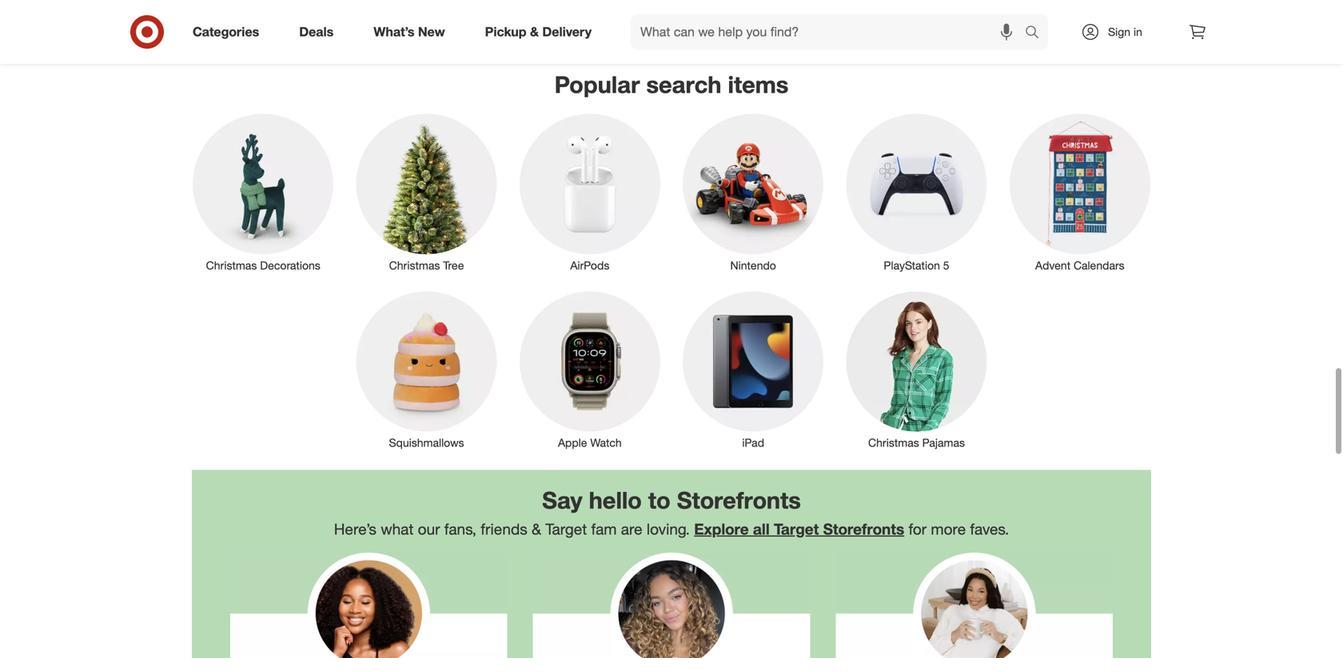 Task type: locate. For each thing, give the bounding box(es) containing it.
& right friends
[[532, 521, 541, 539]]

to for 2nd add to cart button from the right
[[910, 10, 920, 22]]

1 horizontal spatial storefronts
[[823, 521, 905, 539]]

pickup
[[485, 24, 527, 40]]

2 horizontal spatial christmas
[[869, 436, 919, 450]]

all
[[753, 521, 770, 539]]

add for 2nd add to cart button from the right
[[890, 10, 908, 22]]

fam
[[591, 521, 617, 539]]

playstation 5 link
[[835, 111, 999, 274]]

popular
[[555, 71, 640, 99]]

add for third add to cart button from left
[[1047, 10, 1065, 22]]

airpods
[[570, 259, 610, 273]]

3 cart from the left
[[1080, 10, 1099, 22]]

deals
[[299, 24, 334, 40]]

delivery
[[543, 24, 592, 40]]

target right the all
[[774, 521, 819, 539]]

pickup & delivery link
[[472, 14, 612, 50]]

cart for 2nd add to cart button from the right
[[922, 10, 941, 22]]

1 vertical spatial &
[[532, 521, 541, 539]]

playstation
[[884, 259, 940, 273]]

christmas for christmas decorations
[[206, 259, 257, 273]]

3 add to cart from the left
[[1047, 10, 1099, 22]]

what's new
[[374, 24, 445, 40]]

christmas pajamas link
[[835, 289, 999, 452]]

our
[[418, 521, 440, 539]]

are
[[621, 521, 643, 539]]

2 horizontal spatial cart
[[1080, 10, 1099, 22]]

to
[[753, 10, 762, 22], [910, 10, 920, 22], [1068, 10, 1077, 22], [648, 487, 671, 515]]

explore all target storefronts link
[[694, 521, 905, 539]]

2 cart from the left
[[922, 10, 941, 22]]

apple
[[558, 436, 587, 450]]

playstation 5
[[884, 259, 950, 273]]

&
[[530, 24, 539, 40], [532, 521, 541, 539]]

0 vertical spatial storefronts
[[677, 487, 801, 515]]

storefronts up explore
[[677, 487, 801, 515]]

5
[[943, 259, 950, 273]]

christmas decorations
[[206, 259, 321, 273]]

1 add to cart button from the left
[[693, 3, 822, 29]]

0 horizontal spatial add to cart button
[[693, 3, 822, 29]]

0 horizontal spatial cart
[[765, 10, 783, 22]]

0 horizontal spatial add
[[732, 10, 750, 22]]

target
[[546, 521, 587, 539], [774, 521, 819, 539]]

christmas tree
[[389, 259, 464, 273]]

search
[[1018, 26, 1056, 41], [647, 71, 722, 99]]

1 horizontal spatial cart
[[922, 10, 941, 22]]

storefronts left for at the bottom right of page
[[823, 521, 905, 539]]

christmas
[[206, 259, 257, 273], [389, 259, 440, 273], [869, 436, 919, 450]]

here's
[[334, 521, 377, 539]]

apple watch link
[[508, 289, 672, 452]]

advent calendars link
[[999, 111, 1162, 274]]

cart
[[765, 10, 783, 22], [922, 10, 941, 22], [1080, 10, 1099, 22]]

0 horizontal spatial christmas
[[206, 259, 257, 273]]

more
[[931, 521, 966, 539]]

1 horizontal spatial add to cart
[[890, 10, 941, 22]]

for
[[909, 521, 927, 539]]

christmas left tree
[[389, 259, 440, 273]]

advent calendars
[[1036, 259, 1125, 273]]

0 vertical spatial search
[[1018, 26, 1056, 41]]

& right the pickup
[[530, 24, 539, 40]]

0 horizontal spatial target
[[546, 521, 587, 539]]

2 horizontal spatial add to cart button
[[1008, 3, 1137, 29]]

2 add to cart from the left
[[890, 10, 941, 22]]

2 horizontal spatial add to cart
[[1047, 10, 1099, 22]]

to inside say hello to storefronts here's what our fans, friends & target fam are loving. explore all target storefronts for more faves.
[[648, 487, 671, 515]]

ipad link
[[672, 289, 835, 452]]

squishmallows
[[389, 436, 464, 450]]

2 add from the left
[[890, 10, 908, 22]]

watch
[[590, 436, 622, 450]]

target down say
[[546, 521, 587, 539]]

& inside say hello to storefronts here's what our fans, friends & target fam are loving. explore all target storefronts for more faves.
[[532, 521, 541, 539]]

add
[[732, 10, 750, 22], [890, 10, 908, 22], [1047, 10, 1065, 22]]

add to cart button
[[693, 3, 822, 29], [851, 3, 980, 29], [1008, 3, 1137, 29]]

add to cart
[[732, 10, 783, 22], [890, 10, 941, 22], [1047, 10, 1099, 22]]

what's
[[374, 24, 415, 40]]

add to cart for 2nd add to cart button from the right
[[890, 10, 941, 22]]

christmas left the 'decorations'
[[206, 259, 257, 273]]

carousel region
[[192, 0, 1152, 58]]

1 cart from the left
[[765, 10, 783, 22]]

3 add from the left
[[1047, 10, 1065, 22]]

christmas left pajamas
[[869, 436, 919, 450]]

pickup & delivery
[[485, 24, 592, 40]]

categories link
[[179, 14, 279, 50]]

3 add to cart button from the left
[[1008, 3, 1137, 29]]

1 add to cart from the left
[[732, 10, 783, 22]]

advent
[[1036, 259, 1071, 273]]

storefronts
[[677, 487, 801, 515], [823, 521, 905, 539]]

loving.
[[647, 521, 690, 539]]

1 horizontal spatial christmas
[[389, 259, 440, 273]]

2 horizontal spatial add
[[1047, 10, 1065, 22]]

0 horizontal spatial add to cart
[[732, 10, 783, 22]]

1 add from the left
[[732, 10, 750, 22]]

1 vertical spatial search
[[647, 71, 722, 99]]

What can we help you find? suggestions appear below search field
[[631, 14, 1029, 50]]

say hello to storefronts here's what our fans, friends & target fam are loving. explore all target storefronts for more faves.
[[334, 487, 1009, 539]]

1 horizontal spatial add to cart button
[[851, 3, 980, 29]]

1 horizontal spatial add
[[890, 10, 908, 22]]

calendars
[[1074, 259, 1125, 273]]

1 horizontal spatial target
[[774, 521, 819, 539]]



Task type: vqa. For each thing, say whether or not it's contained in the screenshot.
Advent Calendars link
yes



Task type: describe. For each thing, give the bounding box(es) containing it.
christmas for christmas tree
[[389, 259, 440, 273]]

fans,
[[444, 521, 477, 539]]

1 target from the left
[[546, 521, 587, 539]]

to for first add to cart button from left
[[753, 10, 762, 22]]

say
[[542, 487, 583, 515]]

apple watch
[[558, 436, 622, 450]]

explore
[[694, 521, 749, 539]]

squishmallows link
[[345, 289, 508, 452]]

0 horizontal spatial search
[[647, 71, 722, 99]]

christmas pajamas
[[869, 436, 965, 450]]

new
[[418, 24, 445, 40]]

in
[[1134, 25, 1143, 39]]

ipad
[[742, 436, 765, 450]]

add for first add to cart button from left
[[732, 10, 750, 22]]

sign in
[[1109, 25, 1143, 39]]

what
[[381, 521, 414, 539]]

faves.
[[970, 521, 1009, 539]]

2 target from the left
[[774, 521, 819, 539]]

add to cart for third add to cart button from left
[[1047, 10, 1099, 22]]

friends
[[481, 521, 528, 539]]

deals link
[[286, 14, 354, 50]]

0 horizontal spatial storefronts
[[677, 487, 801, 515]]

to for third add to cart button from left
[[1068, 10, 1077, 22]]

popular search items
[[555, 71, 789, 99]]

add to cart for first add to cart button from left
[[732, 10, 783, 22]]

christmas decorations link
[[182, 111, 345, 274]]

1 horizontal spatial search
[[1018, 26, 1056, 41]]

cart for third add to cart button from left
[[1080, 10, 1099, 22]]

sign
[[1109, 25, 1131, 39]]

2 add to cart button from the left
[[851, 3, 980, 29]]

categories
[[193, 24, 259, 40]]

hello
[[589, 487, 642, 515]]

nintendo
[[731, 259, 776, 273]]

christmas for christmas pajamas
[[869, 436, 919, 450]]

airpods link
[[508, 111, 672, 274]]

0 vertical spatial &
[[530, 24, 539, 40]]

items
[[728, 71, 789, 99]]

christmas tree link
[[345, 111, 508, 274]]

tree
[[443, 259, 464, 273]]

nintendo link
[[672, 111, 835, 274]]

sign in link
[[1068, 14, 1168, 50]]

cart for first add to cart button from left
[[765, 10, 783, 22]]

what's new link
[[360, 14, 465, 50]]

search button
[[1018, 14, 1056, 53]]

decorations
[[260, 259, 321, 273]]

1 vertical spatial storefronts
[[823, 521, 905, 539]]

pajamas
[[923, 436, 965, 450]]



